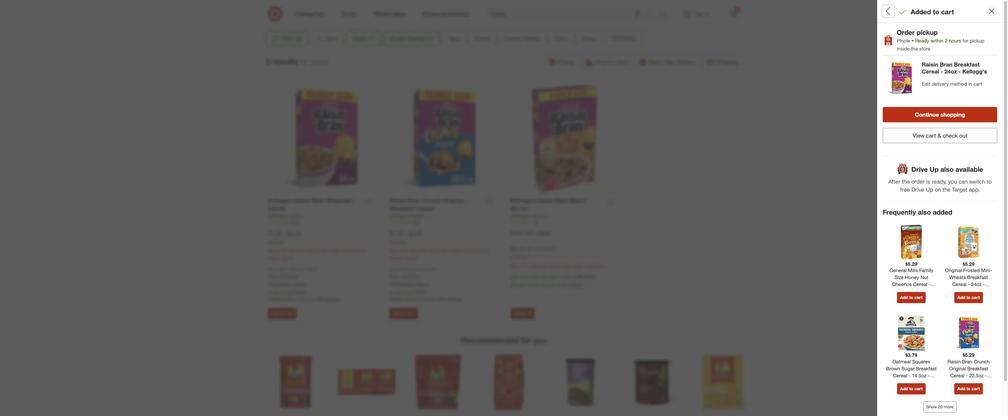 Task type: locate. For each thing, give the bounding box(es) containing it.
store right shop
[[616, 59, 629, 66]]

drive up is
[[912, 165, 929, 173]]

0 vertical spatial in
[[610, 59, 615, 66]]

deliver it button
[[511, 309, 535, 320]]

it inside shipping get it by sat, nov 18
[[978, 147, 980, 153]]

on for kellogg's raisin bran breakfast cereal
[[362, 248, 367, 254]]

0 horizontal spatial it
[[521, 274, 523, 280]]

3 kellogg's raisin bran link from the left
[[511, 213, 557, 220]]

pickup for pickup ready within 2 hours
[[888, 139, 906, 146]]

24 right 16.6 'link'
[[911, 106, 918, 113]]

0 horizontal spatial services
[[342, 248, 361, 254]]

kellogg's down 'raisin bran crunch original breakfast cereal'
[[390, 213, 410, 219]]

2 drive from the top
[[912, 187, 925, 194]]

kellogg's raisin bran breakfast cereal image
[[883, 28, 939, 84], [268, 85, 376, 193], [268, 85, 376, 193]]

added to cart
[[911, 8, 955, 16]]

group
[[883, 90, 1003, 120]]

2 vertical spatial in
[[994, 221, 999, 228]]

$9
[[289, 248, 294, 254], [411, 248, 416, 254], [532, 263, 538, 269]]

1 horizontal spatial it
[[529, 312, 532, 317]]

sun-maid california sun-dried raisins canister – 20oz image
[[267, 354, 324, 412], [267, 354, 324, 412]]

kellogg's raisin bran link for raisin bran crunch original breakfast cereal
[[390, 213, 436, 220]]

1 $4.29 - $5.29 at pinole buy 2 for $9 with same-day order services on select items from the left
[[268, 230, 367, 261]]

services inside $5.29 ( $0.24 /ounce ) at pinole buy 2 for $9 with same-day order services
[[585, 263, 604, 269]]

kellogg's inside $5.29 original frosted mini- wheats breakfast cereal - 24oz - kellogg's
[[959, 289, 979, 295]]

sun-maid california golden raisins box - 12oz image
[[694, 354, 752, 412], [694, 354, 752, 412]]

you down deliver it button
[[534, 336, 548, 346]]

raisin
[[971, 28, 988, 35], [963, 43, 975, 48], [923, 61, 939, 68], [294, 197, 311, 204], [390, 197, 406, 204], [537, 197, 554, 204], [290, 213, 303, 219], [411, 213, 424, 219], [533, 213, 546, 219], [948, 359, 962, 365]]

2 ships from the left
[[399, 267, 409, 273]]

2 vertical spatial it
[[529, 312, 532, 317]]

exclusions
[[270, 281, 293, 287], [391, 281, 415, 287]]

2 horizontal spatial same-
[[549, 263, 563, 269]]

1283 link
[[390, 220, 498, 226]]

2 horizontal spatial on
[[936, 187, 942, 194]]

0 horizontal spatial items
[[283, 255, 295, 261]]

$9 down 1283
[[411, 248, 416, 254]]

size up 16.6
[[883, 90, 894, 97]]

$5.29 for $5.29 original frosted mini- wheats breakfast cereal - 24oz - kellogg's
[[963, 262, 975, 267]]

1 vertical spatial shipping
[[970, 139, 993, 146]]

$4.29 - $5.29 at pinole buy 2 for $9 with same-day order services on select items for crunch
[[390, 230, 489, 261]]

ships for cereal
[[278, 267, 288, 273]]

1 orders from the left
[[306, 267, 318, 273]]

sugar
[[902, 366, 915, 372]]

2 apply. from the left
[[416, 281, 429, 287]]

order
[[897, 28, 916, 36]]

1 horizontal spatial today
[[938, 153, 949, 159]]

raisin bran crunch original breakfast cereal image
[[390, 85, 498, 193], [390, 85, 498, 193]]

2 inside $5.29 ( $0.24 /ounce ) at pinole buy 2 for $9 with same-day order services
[[521, 263, 524, 269]]

0 vertical spatial also
[[941, 165, 954, 173]]

pickup inside for pickup inside the store
[[970, 38, 985, 44]]

cereal inside 'raisin bran crunch original breakfast cereal'
[[417, 205, 434, 212]]

2 free from the left
[[390, 274, 399, 280]]

1 exclusions apply. link from the left
[[270, 281, 308, 287]]

0 horizontal spatial kellogg's raisin bran
[[268, 213, 314, 219]]

bran inside 'raisin bran crunch original breakfast cereal'
[[408, 197, 420, 204]]

2 horizontal spatial as
[[945, 147, 950, 153]]

2 items from the left
[[404, 255, 416, 261]]

crunch up 1283 'link'
[[422, 197, 441, 204]]

kellogg's raisin bran maple - 22.1oz image
[[511, 85, 619, 193], [511, 85, 619, 193]]

1 horizontal spatial 6pm
[[929, 153, 937, 159]]

sign in
[[982, 221, 999, 228]]

1 horizontal spatial crunch
[[975, 359, 991, 365]]

order down pinole button
[[912, 179, 925, 186]]

size down general
[[895, 275, 904, 281]]

ready
[[916, 38, 930, 44], [888, 147, 900, 153], [883, 180, 899, 187], [511, 283, 525, 289], [268, 297, 282, 303], [390, 297, 404, 303]]

kellogg's raisin bran breakfast cereal link
[[945, 28, 1003, 42], [268, 197, 360, 213]]

in right method
[[969, 81, 973, 87]]

pickup inside pickup ready within 2 hours
[[888, 139, 906, 146]]

size
[[883, 90, 894, 97], [895, 275, 904, 281]]

$5.29 ( $0.24 /ounce ) at pinole buy 2 for $9 with same-day order services
[[511, 246, 604, 269]]

it
[[978, 147, 980, 153], [521, 274, 523, 280], [529, 312, 532, 317]]

in right the sign
[[994, 221, 999, 228]]

after
[[889, 179, 901, 186]]

check other stores button
[[932, 169, 975, 177]]

0 vertical spatial soon
[[935, 147, 944, 153]]

1 horizontal spatial 24
[[911, 106, 918, 113]]

24oz up edit delivery method in cart
[[945, 68, 958, 75]]

raisin inside kellogg's raisin bran breakfast cereal
[[294, 197, 311, 204]]

kellogg's raisin bran link for kellogg's raisin bran maple - 22.1oz
[[511, 213, 557, 220]]

1 vertical spatial store
[[616, 59, 629, 66]]

$5.29 inside $5.29 general mills family size honey nut cheerios cereal - 18.8oz
[[906, 262, 918, 267]]

0 horizontal spatial free
[[268, 274, 278, 280]]

1 vertical spatial drive
[[912, 187, 925, 194]]

view cart & check out
[[913, 133, 968, 139]]

registry
[[944, 221, 963, 228]]

1 horizontal spatial only ships with $35 orders free shipping * * exclusions apply. in stock at  pinole ready within 2 hours with pickup
[[390, 267, 462, 303]]

exclusions apply. link
[[270, 281, 308, 287], [391, 281, 429, 287]]

0 vertical spatial 24
[[897, 90, 903, 97]]

it inside button
[[529, 312, 532, 317]]

0 horizontal spatial shipping
[[279, 274, 298, 280]]

in inside choose options dialog
[[994, 221, 999, 228]]

2 kellogg's raisin bran from the left
[[390, 213, 436, 219]]

delivery as soon as 6pm today
[[929, 139, 950, 159]]

method
[[951, 81, 968, 87]]

in right shop
[[610, 59, 615, 66]]

1 horizontal spatial kellogg's raisin bran breakfast cereal link
[[945, 28, 1003, 42]]

1 vertical spatial today
[[561, 274, 573, 280]]

18.8oz
[[905, 289, 919, 295]]

2 $4.29 from the left
[[390, 230, 403, 237]]

select for cereal
[[268, 255, 281, 261]]

$9 inside $5.29 ( $0.24 /ounce ) at pinole buy 2 for $9 with same-day order services
[[532, 263, 538, 269]]

1 vertical spatial soon
[[531, 274, 542, 280]]

$5.29 inside $5.29 raisin bran crunch original breakfast cereal - 22.5oz - kellogg's
[[963, 353, 975, 359]]

hours inside pickup ready within 2 hours
[[888, 153, 899, 159]]

drive inside after the order is ready, you can switch to free drive up on the target app.
[[912, 187, 925, 194]]

deals (1)
[[352, 35, 375, 42]]

0 vertical spatial original
[[443, 197, 464, 204]]

14.5oz
[[913, 373, 927, 379]]

pickup inside button
[[558, 59, 575, 66]]

$5.29 up "mills"
[[906, 262, 918, 267]]

at inside choose options dialog
[[905, 169, 910, 176]]

1 vertical spatial 6pm
[[550, 274, 559, 280]]

kellogg's raisin bran link up 59
[[511, 213, 557, 220]]

1 vertical spatial you
[[534, 336, 548, 346]]

&
[[938, 133, 942, 139]]

$9 for cereal
[[289, 248, 294, 254]]

0 vertical spatial delivery
[[676, 59, 696, 66]]

up up ready,
[[930, 165, 939, 173]]

as down (
[[525, 274, 530, 280]]

1 select from the left
[[268, 255, 281, 261]]

$4.29 - $5.29 at pinole buy 2 for $9 with same-day order services on select items down the "1345" link
[[268, 230, 367, 261]]

kellogg's
[[945, 28, 970, 35], [945, 43, 962, 48], [963, 68, 988, 75], [268, 197, 293, 204], [511, 197, 536, 204], [268, 213, 288, 219], [390, 213, 410, 219], [511, 213, 531, 219], [959, 289, 979, 295], [959, 380, 979, 386]]

1 horizontal spatial exclusions apply. link
[[391, 281, 429, 287]]

mills
[[909, 268, 919, 274]]

shipping inside 'button'
[[717, 59, 739, 66]]

$5.29 inside choose options dialog
[[945, 53, 959, 60]]

2 shipping from the left
[[401, 274, 419, 280]]

1 vertical spatial it
[[521, 274, 523, 280]]

kellogg's raisin bran up "1345"
[[268, 213, 314, 219]]

shipping for breakfast
[[401, 274, 419, 280]]

delivery
[[676, 59, 696, 66], [929, 139, 950, 146]]

original inside $5.29 raisin bran crunch original breakfast cereal - 22.5oz - kellogg's
[[950, 366, 967, 372]]

1 kellogg's raisin bran from the left
[[268, 213, 314, 219]]

breakfast up method
[[955, 61, 980, 68]]

1 apply. from the left
[[295, 281, 308, 287]]

ebt
[[526, 230, 535, 236]]

0 horizontal spatial (1)
[[369, 35, 375, 42]]

raisin bran breakfast cereal - 24oz - kellogg's image
[[883, 61, 918, 96]]

/ounce
[[539, 247, 555, 252]]

1 stock from the left
[[274, 290, 285, 296]]

recommended
[[461, 336, 519, 346]]

1 horizontal spatial you
[[949, 179, 958, 186]]

$5.29 for $5.29 general mills family size honey nut cheerios cereal - 18.8oz
[[906, 262, 918, 267]]

2 in from the left
[[390, 290, 394, 296]]

breakfast up raisin bran breakfast cereal - 24oz - kellogg's
[[945, 35, 971, 42]]

$5.29 down raisin bran crunch original breakfast cereal - 22.5oz - kellogg's image
[[963, 353, 975, 359]]

1 ships from the left
[[278, 267, 288, 273]]

0 horizontal spatial ships
[[278, 267, 288, 273]]

$5.29 inside $5.29 original frosted mini- wheats breakfast cereal - 24oz - kellogg's
[[963, 262, 975, 267]]

in for shop
[[610, 59, 615, 66]]

items for breakfast
[[404, 255, 416, 261]]

create
[[897, 221, 914, 228]]

quaker
[[898, 380, 914, 386]]

1 vertical spatial inside
[[964, 180, 979, 187]]

breakfast up 22.5oz
[[968, 366, 989, 372]]

store inside choose options dialog
[[990, 180, 1002, 187]]

shipping
[[717, 59, 739, 66], [970, 139, 993, 146]]

0 vertical spatial pickup
[[558, 59, 575, 66]]

dialog containing added to cart
[[878, 0, 1009, 417]]

1 horizontal spatial as
[[543, 274, 548, 280]]

1 horizontal spatial $4.29 - $5.29 at pinole buy 2 for $9 with same-day order services on select items
[[390, 230, 489, 261]]

1 exclusions from the left
[[270, 281, 293, 287]]

$5.29 inside $5.29 ( $0.24 /ounce ) at pinole buy 2 for $9 with same-day order services
[[511, 246, 525, 253]]

2 orders from the left
[[427, 267, 439, 273]]

(1) right deals
[[369, 35, 375, 42]]

24 up 16.6 'link'
[[897, 90, 903, 97]]

2 exclusions apply. link from the left
[[391, 281, 429, 287]]

same day delivery
[[649, 59, 696, 66]]

2 stock from the left
[[395, 290, 407, 296]]

it inside get it as soon as 6pm today with shipt ready within 2 hours with pickup
[[521, 274, 523, 280]]

0 horizontal spatial stock
[[274, 290, 285, 296]]

california raisins - 20oz - good & gather™ image
[[552, 354, 609, 412], [552, 354, 609, 412]]

group containing size
[[883, 90, 1003, 120]]

day for raisin bran crunch original breakfast cereal
[[442, 248, 449, 254]]

1 $4.29 from the left
[[268, 230, 282, 237]]

the inside for pickup inside the store
[[912, 46, 919, 52]]

breakfast down frosted
[[968, 275, 989, 281]]

apply.
[[295, 281, 308, 287], [416, 281, 429, 287]]

1 vertical spatial 24oz
[[972, 282, 982, 288]]

buy inside $5.29 ( $0.24 /ounce ) at pinole buy 2 for $9 with same-day order services
[[511, 263, 520, 269]]

the down •
[[912, 46, 919, 52]]

1 items from the left
[[283, 255, 295, 261]]

delivery inside choose options dialog
[[929, 139, 950, 146]]

0 horizontal spatial pickup
[[558, 59, 575, 66]]

1 horizontal spatial ships
[[399, 267, 409, 273]]

1 horizontal spatial inside
[[964, 180, 979, 187]]

organic thompson raisins - 12oz - good & gather™ image
[[623, 354, 680, 412], [623, 354, 680, 412]]

brown
[[887, 366, 901, 372]]

$9 down "1345"
[[289, 248, 294, 254]]

pickup left view
[[888, 139, 906, 146]]

0 vertical spatial it
[[978, 147, 980, 153]]

pickup
[[558, 59, 575, 66], [888, 139, 906, 146]]

0 vertical spatial size
[[883, 90, 894, 97]]

crunch up 22.5oz
[[975, 359, 991, 365]]

0 horizontal spatial same-
[[306, 248, 320, 254]]

0 horizontal spatial as
[[525, 274, 530, 280]]

the down 'available'
[[980, 180, 988, 187]]

0 horizontal spatial day
[[320, 248, 328, 254]]

0 horizontal spatial kellogg's raisin bran link
[[268, 213, 314, 220]]

0 horizontal spatial $4.29 - $5.29 at pinole buy 2 for $9 with same-day order services on select items
[[268, 230, 367, 261]]

can
[[959, 179, 968, 186]]

- inside $5.29 general mills family size honey nut cheerios cereal - 18.8oz
[[930, 282, 931, 288]]

0 vertical spatial kellogg's raisin bran breakfast cereal link
[[945, 28, 1003, 42]]

deals
[[352, 35, 367, 42]]

today down $5.29 ( $0.24 /ounce ) at pinole buy 2 for $9 with same-day order services
[[561, 274, 573, 280]]

general mills family size honey nut cheerios cereal - 18.8oz image
[[895, 225, 930, 260]]

continue
[[916, 112, 940, 119]]

only for kellogg's raisin bran breakfast cereal
[[268, 267, 277, 273]]

kellogg's raisin bran up 1283
[[390, 213, 436, 219]]

1 only from the left
[[268, 267, 277, 273]]

6pm down $5.29 ( $0.24 /ounce ) at pinole buy 2 for $9 with same-day order services
[[550, 274, 559, 280]]

2 horizontal spatial kellogg's raisin bran
[[511, 213, 557, 219]]

1 $35 from the left
[[298, 267, 305, 273]]

kellogg's raisin bran link
[[268, 213, 314, 220], [390, 213, 436, 220], [511, 213, 557, 220]]

price
[[555, 35, 568, 42]]

you down "check other stores" button
[[949, 179, 958, 186]]

crunch inside 'raisin bran crunch original breakfast cereal'
[[422, 197, 441, 204]]

kellogg's raisin bran for raisin bran crunch original breakfast cereal
[[390, 213, 436, 219]]

available
[[956, 165, 984, 173]]

stock
[[274, 290, 285, 296], [395, 290, 407, 296]]

kellogg's raisin bran for kellogg's raisin bran breakfast cereal
[[268, 213, 314, 219]]

size inside group
[[883, 90, 894, 97]]

1 shipping from the left
[[279, 274, 298, 280]]

0 horizontal spatial inside
[[897, 46, 910, 52]]

kellogg's up "1345"
[[268, 197, 293, 204]]

"raisins"
[[309, 59, 329, 66]]

1 horizontal spatial delivery
[[929, 139, 950, 146]]

pinole • ready within 2 hours
[[897, 38, 963, 44]]

day up get it as soon as 6pm today with shipt ready within 2 hours with pickup
[[563, 263, 571, 269]]

$35 for breakfast
[[419, 267, 426, 273]]

1 horizontal spatial store
[[920, 46, 931, 52]]

choose options dialog
[[878, 0, 1009, 417]]

1 horizontal spatial $9
[[411, 248, 416, 254]]

inside down order
[[897, 46, 910, 52]]

0 horizontal spatial exclusions apply. link
[[270, 281, 308, 287]]

crunch inside $5.29 raisin bran crunch original breakfast cereal - 22.5oz - kellogg's
[[975, 359, 991, 365]]

0 vertical spatial shipping
[[717, 59, 739, 66]]

$5.29 for $5.29 ( $0.24 /ounce ) at pinole buy 2 for $9 with same-day order services
[[511, 246, 525, 253]]

same- down 1283 'link'
[[428, 248, 442, 254]]

1 vertical spatial crunch
[[975, 359, 991, 365]]

$5.29 left (
[[511, 246, 525, 253]]

exclusions apply. link for cereal
[[270, 281, 308, 287]]

today
[[938, 153, 949, 159], [561, 274, 573, 280]]

today up drive up also available
[[938, 153, 949, 159]]

view cart & check out link
[[883, 128, 998, 144]]

1 horizontal spatial soon
[[935, 147, 944, 153]]

2 only from the left
[[390, 267, 398, 273]]

1 horizontal spatial exclusions
[[391, 281, 415, 287]]

snap
[[511, 230, 524, 236]]

up down is
[[927, 187, 934, 194]]

is
[[927, 179, 931, 186]]

delivery up as on the top
[[929, 139, 950, 146]]

1 horizontal spatial select
[[390, 255, 403, 261]]

2 horizontal spatial services
[[585, 263, 604, 269]]

2 exclusions from the left
[[391, 281, 415, 287]]

only
[[268, 267, 277, 273], [390, 267, 398, 273]]

0 horizontal spatial $4.29
[[268, 230, 282, 237]]

breakfast inside raisin bran breakfast cereal - 24oz - kellogg's
[[955, 61, 980, 68]]

add to cart button
[[898, 293, 926, 304], [955, 293, 984, 304], [268, 309, 297, 320], [390, 309, 418, 320], [898, 384, 926, 395], [955, 384, 984, 395]]

2 vertical spatial original
[[950, 366, 967, 372]]

(1) right rating
[[427, 35, 433, 42]]

0 horizontal spatial exclusions
[[270, 281, 293, 287]]

1 vertical spatial original
[[946, 268, 963, 274]]

soon down $0.24
[[531, 274, 542, 280]]

as down check on the right of page
[[945, 147, 950, 153]]

0 vertical spatial drive
[[912, 165, 929, 173]]

same- for cereal
[[306, 248, 320, 254]]

add to cart for $5.29 original frosted mini- wheats breakfast cereal - 24oz - kellogg's
[[958, 296, 981, 301]]

pickup down price button
[[558, 59, 575, 66]]

0 horizontal spatial size
[[883, 90, 894, 97]]

1 only ships with $35 orders free shipping * * exclusions apply. in stock at  pinole ready within 2 hours with pickup from the left
[[268, 267, 340, 303]]

kellogg's raisin bran up 59
[[511, 213, 557, 219]]

on
[[936, 187, 942, 194], [362, 248, 367, 254], [483, 248, 489, 254]]

soon right as on the top
[[935, 147, 944, 153]]

2 $4.29 - $5.29 at pinole buy 2 for $9 with same-day order services on select items from the left
[[390, 230, 489, 261]]

frosted
[[964, 268, 981, 274]]

order up get it as soon as 6pm today with shipt ready within 2 hours with pickup
[[572, 263, 584, 269]]

size inside $5.29 general mills family size honey nut cheerios cereal - 18.8oz
[[895, 275, 904, 281]]

show 20 more
[[927, 405, 954, 410]]

as down $5.29 ( $0.24 /ounce ) at pinole buy 2 for $9 with same-day order services
[[543, 274, 548, 280]]

snap ebt eligible
[[511, 230, 551, 236]]

raisin inside 'raisin bran crunch original breakfast cereal'
[[390, 197, 406, 204]]

2 horizontal spatial $9
[[532, 263, 538, 269]]

2 inside pickup ready within 2 hours
[[913, 147, 916, 153]]

ships for breakfast
[[399, 267, 409, 273]]

raisin bran crunch original breakfast cereal - 22.5oz - kellogg's image
[[952, 316, 987, 351]]

sun-maid california sun-dried raisins - 1oz / 6ct image
[[338, 354, 395, 412], [338, 354, 395, 412]]

dietary needs button
[[499, 31, 546, 46]]

$5.29 up frosted
[[963, 262, 975, 267]]

6pm
[[929, 153, 937, 159], [550, 274, 559, 280]]

0 vertical spatial inside
[[897, 46, 910, 52]]

kellogg's raisin bran link up "1345"
[[268, 213, 314, 220]]

soon inside delivery as soon as 6pm today
[[935, 147, 944, 153]]

0 horizontal spatial get
[[511, 274, 519, 280]]

add to cart for $3.79 oatmeal squares brown sugar breakfast cereal - 14.5oz - quaker oats
[[901, 387, 923, 392]]

ready inside get it as soon as 6pm today with shipt ready within 2 hours with pickup
[[511, 283, 525, 289]]

kellogg's down 22.5oz
[[959, 380, 979, 386]]

2 horizontal spatial kellogg's raisin bran link
[[511, 213, 557, 220]]

only ships with $35 orders free shipping * * exclusions apply. in stock at  pinole ready within 2 hours with pickup
[[268, 267, 340, 303], [390, 267, 462, 303]]

drive right "free"
[[912, 187, 925, 194]]

0 vertical spatial today
[[938, 153, 949, 159]]

1 vertical spatial also
[[919, 209, 932, 217]]

0 horizontal spatial orders
[[306, 267, 318, 273]]

2 only ships with $35 orders free shipping * * exclusions apply. in stock at  pinole ready within 2 hours with pickup from the left
[[390, 267, 462, 303]]

pick
[[883, 169, 895, 176]]

2 $35 from the left
[[419, 267, 426, 273]]

oatmeal squares brown sugar breakfast cereal - 14.5oz - quaker oats image
[[895, 316, 930, 351]]

dialog
[[878, 0, 1009, 417]]

within inside get it as soon as 6pm today with shipt ready within 2 hours with pickup
[[527, 283, 539, 289]]

store down pinole • ready within 2 hours at the top of the page
[[920, 46, 931, 52]]

with
[[296, 248, 305, 254], [417, 248, 426, 254], [539, 263, 548, 269], [289, 267, 297, 273], [411, 267, 418, 273], [574, 274, 583, 280], [558, 283, 568, 289], [315, 297, 324, 303], [437, 297, 446, 303]]

1 free from the left
[[268, 274, 278, 280]]

$5.29 up raisin bran breakfast cereal - 24oz - kellogg's
[[945, 53, 959, 60]]

delivery right day
[[676, 59, 696, 66]]

breakfast up the "1345" link
[[327, 197, 352, 204]]

kellogg's raisin bran link up 1283
[[390, 213, 436, 220]]

1 horizontal spatial orders
[[427, 267, 439, 273]]

$9 down $0.24
[[532, 263, 538, 269]]

0 horizontal spatial you
[[534, 336, 548, 346]]

breakfast inside $3.79 oatmeal squares brown sugar breakfast cereal - 14.5oz - quaker oats
[[917, 366, 937, 372]]

1 horizontal spatial shipping
[[970, 139, 993, 146]]

you
[[949, 179, 958, 186], [534, 336, 548, 346]]

same- down the "1345" link
[[306, 248, 320, 254]]

1 kellogg's raisin bran link from the left
[[268, 213, 314, 220]]

1 horizontal spatial stock
[[395, 290, 407, 296]]

24oz down frosted
[[972, 282, 982, 288]]

6pm inside delivery as soon as 6pm today
[[929, 153, 937, 159]]

kellogg's up 22.1oz
[[511, 197, 536, 204]]

it for get it as soon as 6pm today with shipt ready within 2 hours with pickup
[[521, 274, 523, 280]]

kellogg's inside $5.29 raisin bran crunch original breakfast cereal - 22.5oz - kellogg's
[[959, 380, 979, 386]]

0 horizontal spatial only ships with $35 orders free shipping * * exclusions apply. in stock at  pinole ready within 2 hours with pickup
[[268, 267, 340, 303]]

for inside '3 results for "raisins"'
[[301, 59, 308, 66]]

choose
[[883, 6, 913, 16]]

drive up also available
[[912, 165, 984, 173]]

$4.29 - $5.29 at pinole buy 2 for $9 with same-day order services on select items down 1283 'link'
[[390, 230, 489, 261]]

2 inside get it as soon as 6pm today with shipt ready within 2 hours with pickup
[[541, 283, 543, 289]]

kellogg's raisin bran for kellogg's raisin bran maple - 22.1oz
[[511, 213, 557, 219]]

0 vertical spatial 24oz
[[945, 68, 958, 75]]

1 horizontal spatial $35
[[419, 267, 426, 273]]

honey
[[906, 275, 920, 281]]

breakfast up 1283
[[390, 205, 415, 212]]

1 vertical spatial in
[[969, 81, 973, 87]]

$5.29
[[945, 53, 959, 60], [287, 230, 301, 237], [409, 230, 422, 237], [511, 246, 525, 253], [906, 262, 918, 267], [963, 262, 975, 267], [963, 353, 975, 359]]

day down 1283 'link'
[[442, 248, 449, 254]]

shipping for cereal
[[279, 274, 298, 280]]

kellogg's down kellogg's raisin bran breakfast cereal
[[268, 213, 288, 219]]

0 vertical spatial crunch
[[422, 197, 441, 204]]

sign in button
[[976, 217, 1003, 233]]

3 kellogg's raisin bran from the left
[[511, 213, 557, 219]]

today inside delivery as soon as 6pm today
[[938, 153, 949, 159]]

check
[[933, 170, 947, 176]]

add to cart for $5.29 general mills family size honey nut cheerios cereal - 18.8oz
[[901, 296, 923, 301]]

sun-maid natural california raisins resealable bag -10oz image
[[409, 354, 467, 412], [409, 354, 467, 412]]

add to cart button for $3.79 oatmeal squares brown sugar breakfast cereal - 14.5oz - quaker oats
[[898, 384, 926, 395]]

kellogg's up method
[[963, 68, 988, 75]]

apply. for breakfast
[[416, 281, 429, 287]]

6pm down as on the top
[[929, 153, 937, 159]]

order
[[912, 179, 925, 186], [329, 248, 341, 254], [451, 248, 463, 254], [572, 263, 584, 269]]

breakfast down the "squares"
[[917, 366, 937, 372]]

2 horizontal spatial in
[[994, 221, 999, 228]]

inside down stores
[[964, 180, 979, 187]]

1 horizontal spatial (1)
[[427, 35, 433, 42]]

kellogg's raisin bran breakfast cereal
[[268, 197, 352, 212]]

same- up get it as soon as 6pm today with shipt ready within 2 hours with pickup
[[549, 263, 563, 269]]

1 horizontal spatial only
[[390, 267, 398, 273]]

day down the "1345" link
[[320, 248, 328, 254]]

edit delivery method in cart
[[923, 81, 983, 87]]

shipping inside shipping get it by sat, nov 18
[[970, 139, 993, 146]]

1 in from the left
[[268, 290, 272, 296]]

1 horizontal spatial services
[[464, 248, 482, 254]]

bran inside kellogg's raisin bran maple - 22.1oz
[[555, 197, 568, 204]]

2 horizontal spatial it
[[978, 147, 980, 153]]

up
[[897, 169, 903, 176]]

kellogg's down wheats
[[959, 289, 979, 295]]

1 horizontal spatial same-
[[428, 248, 442, 254]]

you inside after the order is ready, you can switch to free drive up on the target app.
[[949, 179, 958, 186]]

results
[[272, 56, 298, 66]]

needs
[[524, 35, 540, 42]]

0 horizontal spatial apply.
[[295, 281, 308, 287]]

2 kellogg's raisin bran link from the left
[[390, 213, 436, 220]]

pickup inside get it as soon as 6pm today with shipt ready within 2 hours with pickup
[[569, 283, 584, 289]]

within inside dialog
[[931, 38, 944, 44]]

2
[[737, 7, 739, 12], [946, 38, 948, 44], [913, 147, 916, 153], [917, 180, 920, 187], [278, 248, 281, 254], [400, 248, 402, 254], [521, 263, 524, 269], [541, 283, 543, 289], [298, 297, 300, 303], [419, 297, 422, 303]]

kellogg's raisin bran breakfast cereal image inside choose options dialog
[[883, 28, 939, 84]]

same
[[649, 59, 664, 66]]

cereal inside $5.29 original frosted mini- wheats breakfast cereal - 24oz - kellogg's
[[953, 282, 967, 288]]

pickup for pickup
[[558, 59, 575, 66]]

2 select from the left
[[390, 255, 403, 261]]

6pm inside get it as soon as 6pm today with shipt ready within 2 hours with pickup
[[550, 274, 559, 280]]

sun-maid california sun-dried raisins - .05oz / 12ct image
[[481, 354, 538, 412], [481, 354, 538, 412]]

add for $5.29 raisin bran crunch original breakfast cereal - 22.5oz - kellogg's
[[958, 387, 966, 392]]

0 vertical spatial get
[[970, 147, 977, 153]]

1 (1) from the left
[[369, 35, 375, 42]]

store right switch
[[990, 180, 1002, 187]]



Task type: vqa. For each thing, say whether or not it's contained in the screenshot.


Task type: describe. For each thing, give the bounding box(es) containing it.
1 drive from the top
[[912, 165, 929, 173]]

store inside for pickup inside the store
[[920, 46, 931, 52]]

)
[[555, 247, 556, 252]]

day inside $5.29 ( $0.24 /ounce ) at pinole buy 2 for $9 with same-day order services
[[563, 263, 571, 269]]

breakfast inside kellogg's raisin bran breakfast cereal
[[327, 197, 352, 204]]

buy for breakfast
[[390, 248, 398, 254]]

kellogg's raisin bran maple - 22.1oz
[[511, 197, 590, 212]]

add for $5.29 original frosted mini- wheats breakfast cereal - 24oz - kellogg's
[[958, 296, 966, 301]]

cereal inside kellogg's raisin bran breakfast cereal
[[268, 205, 286, 212]]

filter (2)
[[281, 35, 302, 42]]

to inside after the order is ready, you can switch to free drive up on the target app.
[[988, 179, 992, 186]]

today inside get it as soon as 6pm today with shipt ready within 2 hours with pickup
[[561, 274, 573, 280]]

frequently also added
[[883, 209, 953, 217]]

order down 1283 'link'
[[451, 248, 463, 254]]

in for raisin bran crunch original breakfast cereal
[[390, 290, 394, 296]]

for pickup inside the store
[[897, 38, 985, 52]]

or
[[916, 221, 921, 228]]

2 inside dialog
[[946, 38, 948, 44]]

orders for breakfast
[[427, 267, 439, 273]]

wheats
[[950, 275, 967, 281]]

24oz inside raisin bran breakfast cereal - 24oz - kellogg's
[[945, 68, 958, 75]]

3
[[266, 56, 270, 66]]

22.1oz
[[511, 205, 528, 212]]

edit
[[923, 81, 931, 87]]

apply. for cereal
[[295, 281, 308, 287]]

on inside after the order is ready, you can switch to free drive up on the target app.
[[936, 187, 942, 194]]

cheerios
[[893, 282, 913, 288]]

for inside $5.29 ( $0.24 /ounce ) at pinole buy 2 for $9 with same-day order services
[[525, 263, 531, 269]]

pickup button
[[545, 55, 580, 70]]

add to cart button for $5.29 general mills family size honey nut cheerios cereal - 18.8oz
[[898, 293, 926, 304]]

soon inside get it as soon as 6pm today with shipt ready within 2 hours with pickup
[[531, 274, 542, 280]]

$5.29 for $5.29
[[945, 53, 959, 60]]

raisin bran crunch original breakfast cereal link
[[390, 197, 481, 213]]

in for sign
[[994, 221, 999, 228]]

breakfast inside kellogg's raisin bran breakfast cereal kellogg's raisin bran
[[945, 35, 971, 42]]

kellogg's down 22.1oz
[[511, 213, 531, 219]]

raisin inside $5.29 raisin bran crunch original breakfast cereal - 22.5oz - kellogg's
[[948, 359, 962, 365]]

guest rating (1)
[[391, 35, 433, 42]]

pickup ready within 2 hours
[[888, 139, 916, 159]]

more
[[945, 405, 954, 410]]

at inside $5.29 ( $0.24 /ounce ) at pinole buy 2 for $9 with same-day order services
[[511, 255, 515, 260]]

flavor
[[582, 35, 597, 42]]

orders for cereal
[[306, 267, 318, 273]]

oatmeal
[[893, 359, 912, 365]]

original frosted mini-wheats breakfast cereal - 24oz - kellogg's image
[[952, 225, 987, 260]]

day for kellogg's raisin bran breakfast cereal
[[320, 248, 328, 254]]

within inside pickup ready within 2 hours
[[901, 147, 912, 153]]

only ships with $35 orders free shipping * * exclusions apply. in stock at  pinole ready within 2 hours with pickup for breakfast
[[390, 267, 462, 303]]

$35 for cereal
[[298, 267, 305, 273]]

free for cereal
[[268, 274, 278, 280]]

get inside shipping get it by sat, nov 18
[[970, 147, 977, 153]]

original inside $5.29 original frosted mini- wheats breakfast cereal - 24oz - kellogg's
[[946, 268, 963, 274]]

0 vertical spatial up
[[930, 165, 939, 173]]

after the order is ready, you can switch to free drive up on the target app.
[[889, 179, 992, 194]]

general
[[890, 268, 907, 274]]

pinole inside $5.29 ( $0.24 /ounce ) at pinole buy 2 for $9 with same-day order services
[[516, 255, 527, 260]]

add to cart button for $5.29 original frosted mini- wheats breakfast cereal - 24oz - kellogg's
[[955, 293, 984, 304]]

2 (1) from the left
[[427, 35, 433, 42]]

1 horizontal spatial also
[[941, 165, 954, 173]]

view
[[913, 133, 925, 139]]

inside inside choose options dialog
[[964, 180, 979, 187]]

pinole inside choose options dialog
[[912, 169, 928, 176]]

sat,
[[987, 147, 994, 153]]

$3.79
[[906, 353, 918, 359]]

(2)
[[296, 35, 302, 42]]

(
[[526, 247, 528, 252]]

$9 for breakfast
[[411, 248, 416, 254]]

1345
[[290, 220, 299, 226]]

the down ready,
[[943, 187, 951, 194]]

group inside choose options dialog
[[883, 90, 1003, 120]]

type
[[448, 35, 460, 42]]

What can we help you find? suggestions appear below search field
[[487, 6, 661, 22]]

$5.29 down 1283
[[409, 230, 422, 237]]

family
[[920, 268, 934, 274]]

ready,
[[933, 179, 947, 186]]

cereal inside $3.79 oatmeal squares brown sugar breakfast cereal - 14.5oz - quaker oats
[[894, 373, 908, 379]]

sign
[[982, 221, 993, 228]]

add for $3.79 oatmeal squares brown sugar breakfast cereal - 14.5oz - quaker oats
[[901, 387, 909, 392]]

$4.29 for raisin bran crunch original breakfast cereal
[[390, 230, 403, 237]]

$5.29 original frosted mini- wheats breakfast cereal - 24oz - kellogg's
[[946, 262, 993, 295]]

brand
[[475, 35, 490, 42]]

for inside choose options dialog
[[937, 180, 944, 187]]

store inside button
[[616, 59, 629, 66]]

0 horizontal spatial also
[[919, 209, 932, 217]]

18
[[978, 153, 983, 159]]

services for raisin bran crunch original breakfast cereal
[[464, 248, 482, 254]]

24oz inside $5.29 original frosted mini- wheats breakfast cereal - 24oz - kellogg's
[[972, 282, 982, 288]]

nov
[[970, 153, 977, 159]]

add for $5.29 general mills family size honey nut cheerios cereal - 18.8oz
[[901, 296, 909, 301]]

dietary needs
[[505, 35, 540, 42]]

0 horizontal spatial kellogg's raisin bran breakfast cereal link
[[268, 197, 360, 213]]

kellogg's inside raisin bran breakfast cereal - 24oz - kellogg's
[[963, 68, 988, 75]]

fpo/apo button
[[606, 31, 642, 46]]

items for cereal
[[283, 255, 295, 261]]

app.
[[970, 187, 981, 194]]

size 24
[[883, 90, 903, 97]]

original inside 'raisin bran crunch original breakfast cereal'
[[443, 197, 464, 204]]

raisin bran crunch original breakfast cereal
[[390, 197, 464, 212]]

1283
[[411, 220, 421, 226]]

stock for breakfast
[[395, 290, 407, 296]]

kellogg's up raisin bran breakfast cereal - 24oz - kellogg's
[[945, 43, 962, 48]]

$5.29 down "1345"
[[287, 230, 301, 237]]

1 horizontal spatial in
[[969, 81, 973, 87]]

up inside after the order is ready, you can switch to free drive up on the target app.
[[927, 187, 934, 194]]

cereal inside kellogg's raisin bran breakfast cereal kellogg's raisin bran
[[972, 35, 989, 42]]

$4.29 for kellogg's raisin bran breakfast cereal
[[268, 230, 282, 237]]

dietary
[[505, 35, 522, 42]]

type button
[[442, 31, 466, 46]]

breakfast inside $5.29 original frosted mini- wheats breakfast cereal - 24oz - kellogg's
[[968, 275, 989, 281]]

$0.24
[[528, 247, 539, 252]]

cereal inside $5.29 raisin bran crunch original breakfast cereal - 22.5oz - kellogg's
[[951, 373, 965, 379]]

maple
[[570, 197, 586, 204]]

shopping
[[941, 112, 966, 119]]

free for breakfast
[[390, 274, 399, 280]]

shop
[[595, 59, 609, 66]]

0 horizontal spatial 24
[[897, 90, 903, 97]]

cereal inside raisin bran breakfast cereal - 24oz - kellogg's
[[923, 68, 940, 75]]

kellogg's raisin bran link for kellogg's raisin bran breakfast cereal
[[268, 213, 314, 220]]

kellogg's raisin bran breakfast cereal link inside choose options dialog
[[945, 28, 1003, 42]]

kellogg's raisin bran maple - 22.1oz link
[[511, 197, 603, 213]]

same- inside $5.29 ( $0.24 /ounce ) at pinole buy 2 for $9 with same-day order services
[[549, 263, 563, 269]]

switch
[[970, 179, 986, 186]]

day
[[665, 59, 675, 66]]

kellogg's inside kellogg's raisin bran breakfast cereal
[[268, 197, 293, 204]]

guest
[[391, 35, 406, 42]]

order inside after the order is ready, you can switch to free drive up on the target app.
[[912, 179, 925, 186]]

kellogg's up for pickup inside the store
[[945, 28, 970, 35]]

16.6
[[889, 106, 900, 113]]

add to cart button for $5.29 raisin bran crunch original breakfast cereal - 22.5oz - kellogg's
[[955, 384, 984, 395]]

free
[[901, 187, 911, 194]]

raisin inside raisin bran breakfast cereal - 24oz - kellogg's
[[923, 61, 939, 68]]

fpo/apo
[[612, 35, 636, 42]]

target
[[953, 187, 968, 194]]

in for kellogg's raisin bran breakfast cereal
[[268, 290, 272, 296]]

delivery
[[932, 81, 950, 87]]

$4.29 - $5.29 at pinole buy 2 for $9 with same-day order services on select items for bran
[[268, 230, 367, 261]]

get inside get it as soon as 6pm today with shipt ready within 2 hours with pickup
[[511, 274, 519, 280]]

order down the "1345" link
[[329, 248, 341, 254]]

shipping for shipping get it by sat, nov 18
[[970, 139, 993, 146]]

$3.79 oatmeal squares brown sugar breakfast cereal - 14.5oz - quaker oats
[[887, 353, 937, 386]]

22.5oz
[[970, 373, 984, 379]]

stores
[[961, 170, 974, 176]]

1345 link
[[268, 220, 376, 226]]

flavor button
[[576, 31, 603, 46]]

on for raisin bran crunch original breakfast cereal
[[483, 248, 489, 254]]

by
[[981, 147, 986, 153]]

sort
[[327, 35, 337, 42]]

sort button
[[311, 31, 343, 46]]

select for breakfast
[[390, 255, 403, 261]]

for inside for pickup inside the store
[[963, 38, 969, 44]]

pickup inside choose options dialog
[[946, 180, 962, 187]]

shipping for shipping
[[717, 59, 739, 66]]

•
[[912, 38, 915, 44]]

advertisement region
[[295, 0, 714, 16]]

- inside kellogg's raisin bran maple - 22.1oz
[[587, 197, 590, 204]]

continue shopping
[[916, 112, 966, 119]]

bran inside kellogg's raisin bran breakfast cereal
[[312, 197, 325, 204]]

bran inside $5.29 raisin bran crunch original breakfast cereal - 22.5oz - kellogg's
[[963, 359, 973, 365]]

added
[[911, 8, 932, 16]]

kellogg's raisin bran breakfast cereal kellogg's raisin bran
[[945, 28, 1002, 48]]

search
[[656, 11, 672, 18]]

raisin bran breakfast cereal - 24oz - kellogg's
[[923, 61, 988, 75]]

buy for cereal
[[268, 248, 277, 254]]

2 link
[[727, 6, 742, 22]]

cereal inside $5.29 general mills family size honey nut cheerios cereal - 18.8oz
[[914, 282, 928, 288]]

other
[[948, 170, 959, 176]]

$5.29 for $5.29 raisin bran crunch original breakfast cereal - 22.5oz - kellogg's
[[963, 353, 975, 359]]

ready within 2 hours for pickup inside the store
[[883, 180, 1002, 187]]

raisin inside kellogg's raisin bran maple - 22.1oz
[[537, 197, 554, 204]]

the inside choose options dialog
[[980, 180, 988, 187]]

inside inside for pickup inside the store
[[897, 46, 910, 52]]

24 inside 24 link
[[911, 106, 918, 113]]

ready inside pickup ready within 2 hours
[[888, 147, 900, 153]]

mini-
[[982, 268, 993, 274]]

only ships with $35 orders free shipping * * exclusions apply. in stock at  pinole ready within 2 hours with pickup for cereal
[[268, 267, 340, 303]]

price button
[[549, 31, 574, 46]]

stock for cereal
[[274, 290, 285, 296]]

only for raisin bran crunch original breakfast cereal
[[390, 267, 398, 273]]

nut
[[921, 275, 929, 281]]

kellogg's inside kellogg's raisin bran maple - 22.1oz
[[511, 197, 536, 204]]

it for deliver it
[[529, 312, 532, 317]]

order pickup
[[897, 28, 938, 36]]

the up "free"
[[903, 179, 911, 186]]

delivery inside button
[[676, 59, 696, 66]]

exclusions for cereal
[[270, 281, 293, 287]]

add to cart for $5.29 raisin bran crunch original breakfast cereal - 22.5oz - kellogg's
[[958, 387, 981, 392]]

deliver it
[[514, 312, 532, 317]]

16.6 link
[[884, 102, 904, 117]]

exclusions for breakfast
[[391, 281, 415, 287]]

as inside delivery as soon as 6pm today
[[945, 147, 950, 153]]

with inside $5.29 ( $0.24 /ounce ) at pinole buy 2 for $9 with same-day order services
[[539, 263, 548, 269]]

services for kellogg's raisin bran breakfast cereal
[[342, 248, 361, 254]]

breakfast inside 'raisin bran crunch original breakfast cereal'
[[390, 205, 415, 212]]

hours inside get it as soon as 6pm today with shipt ready within 2 hours with pickup
[[545, 283, 557, 289]]

breakfast inside $5.29 raisin bran crunch original breakfast cereal - 22.5oz - kellogg's
[[968, 366, 989, 372]]

bran inside raisin bran breakfast cereal - 24oz - kellogg's
[[941, 61, 953, 68]]

order inside $5.29 ( $0.24 /ounce ) at pinole buy 2 for $9 with same-day order services
[[572, 263, 584, 269]]

exclusions apply. link for breakfast
[[391, 281, 429, 287]]

same- for breakfast
[[428, 248, 442, 254]]

shipping button
[[704, 55, 743, 70]]



